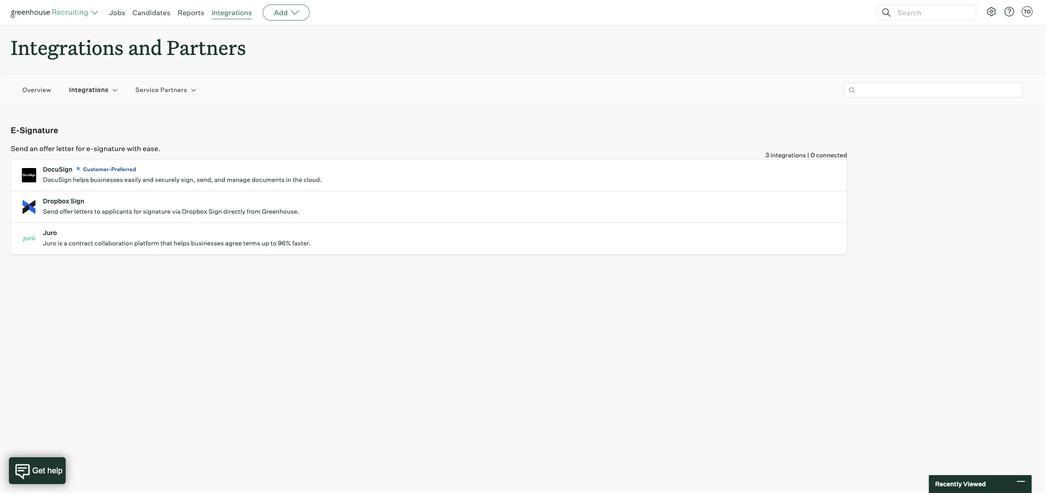 Task type: locate. For each thing, give the bounding box(es) containing it.
integrations
[[212, 8, 252, 17], [11, 34, 124, 60], [69, 86, 109, 94]]

0 vertical spatial businesses
[[90, 176, 123, 183]]

partners down the reports link
[[167, 34, 246, 60]]

e-
[[86, 144, 94, 153]]

dropbox right via
[[182, 208, 207, 215]]

0 vertical spatial partners
[[167, 34, 246, 60]]

1 vertical spatial send
[[43, 208, 58, 215]]

0 vertical spatial docusign
[[43, 165, 73, 173]]

0 horizontal spatial to
[[94, 208, 100, 215]]

1 vertical spatial helps
[[174, 239, 190, 247]]

0 horizontal spatial offer
[[39, 144, 55, 153]]

to
[[94, 208, 100, 215], [271, 239, 277, 247]]

1 horizontal spatial send
[[43, 208, 58, 215]]

service partners link
[[135, 86, 187, 94]]

to right letters
[[94, 208, 100, 215]]

applicants
[[102, 208, 132, 215]]

0 vertical spatial juro
[[43, 229, 57, 237]]

integrations link
[[212, 8, 252, 17], [69, 86, 109, 94]]

and
[[128, 34, 162, 60], [143, 176, 154, 183], [214, 176, 225, 183]]

0 vertical spatial dropbox
[[43, 197, 69, 205]]

sign,
[[181, 176, 195, 183]]

collaboration
[[95, 239, 133, 247]]

for
[[76, 144, 85, 153], [134, 208, 142, 215]]

1 vertical spatial integrations link
[[69, 86, 109, 94]]

dropbox
[[43, 197, 69, 205], [182, 208, 207, 215]]

1 horizontal spatial signature
[[143, 208, 171, 215]]

helps
[[73, 176, 89, 183], [174, 239, 190, 247]]

1 horizontal spatial businesses
[[191, 239, 224, 247]]

helps right that
[[174, 239, 190, 247]]

1 vertical spatial for
[[134, 208, 142, 215]]

signature left via
[[143, 208, 171, 215]]

0 horizontal spatial helps
[[73, 176, 89, 183]]

send up is
[[43, 208, 58, 215]]

candidates link
[[133, 8, 171, 17]]

0 horizontal spatial send
[[11, 144, 28, 153]]

docusign
[[43, 165, 73, 173], [43, 176, 72, 183]]

up
[[262, 239, 269, 247]]

0 vertical spatial for
[[76, 144, 85, 153]]

customer-
[[83, 166, 111, 173]]

1 docusign from the top
[[43, 165, 73, 173]]

platform
[[134, 239, 159, 247]]

in
[[286, 176, 292, 183]]

for left e-
[[76, 144, 85, 153]]

is
[[58, 239, 62, 247]]

candidates
[[133, 8, 171, 17]]

for inside dropbox sign send offer letters to applicants for signature via dropbox sign directly from greenhouse.
[[134, 208, 142, 215]]

preferred
[[111, 166, 136, 173]]

0 vertical spatial signature
[[94, 144, 125, 153]]

0 vertical spatial helps
[[73, 176, 89, 183]]

directly
[[223, 208, 246, 215]]

partners right service
[[160, 86, 187, 94]]

jobs link
[[109, 8, 125, 17]]

1 juro from the top
[[43, 229, 57, 237]]

overview link
[[22, 86, 51, 94]]

juro juro is a contract collaboration platform that helps businesses agree terms up to 96% faster.
[[43, 229, 311, 247]]

offer
[[39, 144, 55, 153], [59, 208, 73, 215]]

for right applicants
[[134, 208, 142, 215]]

to right up
[[271, 239, 277, 247]]

1 vertical spatial juro
[[43, 239, 56, 247]]

1 horizontal spatial offer
[[59, 208, 73, 215]]

terms
[[243, 239, 260, 247]]

1 horizontal spatial helps
[[174, 239, 190, 247]]

1 vertical spatial offer
[[59, 208, 73, 215]]

3
[[766, 151, 770, 159]]

td button
[[1022, 6, 1033, 17]]

businesses down customer-preferred
[[90, 176, 123, 183]]

businesses
[[90, 176, 123, 183], [191, 239, 224, 247]]

send
[[11, 144, 28, 153], [43, 208, 58, 215]]

with
[[127, 144, 141, 153]]

None text field
[[844, 83, 1023, 97]]

dropbox up is
[[43, 197, 69, 205]]

connected
[[817, 151, 848, 159]]

1 vertical spatial docusign
[[43, 176, 72, 183]]

ease.
[[143, 144, 161, 153]]

1 vertical spatial integrations
[[11, 34, 124, 60]]

businesses inside juro juro is a contract collaboration platform that helps businesses agree terms up to 96% faster.
[[191, 239, 224, 247]]

1 vertical spatial sign
[[209, 208, 222, 215]]

0 vertical spatial send
[[11, 144, 28, 153]]

td
[[1024, 8, 1031, 15]]

1 horizontal spatial integrations link
[[212, 8, 252, 17]]

0 horizontal spatial businesses
[[90, 176, 123, 183]]

overview
[[22, 86, 51, 94]]

from
[[247, 208, 261, 215]]

1 horizontal spatial sign
[[209, 208, 222, 215]]

offer left letters
[[59, 208, 73, 215]]

juro
[[43, 229, 57, 237], [43, 239, 56, 247]]

sign left directly
[[209, 208, 222, 215]]

send an offer letter for e-signature with ease.
[[11, 144, 161, 153]]

0 horizontal spatial signature
[[94, 144, 125, 153]]

signature up customer-preferred
[[94, 144, 125, 153]]

2 docusign from the top
[[43, 176, 72, 183]]

businesses left agree
[[191, 239, 224, 247]]

send left an
[[11, 144, 28, 153]]

securely
[[155, 176, 180, 183]]

contract
[[69, 239, 93, 247]]

1 horizontal spatial for
[[134, 208, 142, 215]]

sign up letters
[[71, 197, 84, 205]]

signature
[[94, 144, 125, 153], [143, 208, 171, 215]]

offer right an
[[39, 144, 55, 153]]

Search text field
[[896, 6, 968, 19]]

0 vertical spatial sign
[[71, 197, 84, 205]]

an
[[30, 144, 38, 153]]

1 vertical spatial to
[[271, 239, 277, 247]]

helps inside juro juro is a contract collaboration platform that helps businesses agree terms up to 96% faster.
[[174, 239, 190, 247]]

sign
[[71, 197, 84, 205], [209, 208, 222, 215]]

helps down customer-
[[73, 176, 89, 183]]

1 vertical spatial dropbox
[[182, 208, 207, 215]]

the
[[293, 176, 302, 183]]

customer-preferred
[[83, 166, 136, 173]]

partners
[[167, 34, 246, 60], [160, 86, 187, 94]]

1 vertical spatial businesses
[[191, 239, 224, 247]]

0 vertical spatial to
[[94, 208, 100, 215]]

1 vertical spatial signature
[[143, 208, 171, 215]]

1 horizontal spatial to
[[271, 239, 277, 247]]

to inside juro juro is a contract collaboration platform that helps businesses agree terms up to 96% faster.
[[271, 239, 277, 247]]



Task type: vqa. For each thing, say whether or not it's contained in the screenshot.
bottommost signature
yes



Task type: describe. For each thing, give the bounding box(es) containing it.
letters
[[74, 208, 93, 215]]

greenhouse recruiting image
[[11, 7, 91, 18]]

reports link
[[178, 8, 204, 17]]

reports
[[178, 8, 204, 17]]

recently
[[936, 480, 962, 488]]

to inside dropbox sign send offer letters to applicants for signature via dropbox sign directly from greenhouse.
[[94, 208, 100, 215]]

agree
[[225, 239, 242, 247]]

0 vertical spatial offer
[[39, 144, 55, 153]]

docusign for docusign
[[43, 165, 73, 173]]

greenhouse.
[[262, 208, 299, 215]]

and right easily
[[143, 176, 154, 183]]

manage
[[227, 176, 250, 183]]

letter
[[56, 144, 74, 153]]

2 juro from the top
[[43, 239, 56, 247]]

send,
[[197, 176, 213, 183]]

recently viewed
[[936, 480, 986, 488]]

service
[[135, 86, 159, 94]]

integrations and partners
[[11, 34, 246, 60]]

0 horizontal spatial sign
[[71, 197, 84, 205]]

1 vertical spatial partners
[[160, 86, 187, 94]]

signature inside dropbox sign send offer letters to applicants for signature via dropbox sign directly from greenhouse.
[[143, 208, 171, 215]]

td button
[[1021, 4, 1035, 19]]

96%
[[278, 239, 291, 247]]

integrations
[[771, 151, 806, 159]]

viewed
[[964, 480, 986, 488]]

faster.
[[292, 239, 311, 247]]

1 horizontal spatial dropbox
[[182, 208, 207, 215]]

add
[[274, 8, 288, 17]]

|
[[808, 151, 810, 159]]

0
[[811, 151, 815, 159]]

and down candidates
[[128, 34, 162, 60]]

that
[[161, 239, 172, 247]]

cloud.
[[304, 176, 322, 183]]

0 horizontal spatial integrations link
[[69, 86, 109, 94]]

send inside dropbox sign send offer letters to applicants for signature via dropbox sign directly from greenhouse.
[[43, 208, 58, 215]]

via
[[172, 208, 181, 215]]

signature
[[20, 125, 58, 135]]

0 horizontal spatial dropbox
[[43, 197, 69, 205]]

e-
[[11, 125, 20, 135]]

jobs
[[109, 8, 125, 17]]

0 vertical spatial integrations
[[212, 8, 252, 17]]

configure image
[[987, 6, 997, 17]]

and right send,
[[214, 176, 225, 183]]

offer inside dropbox sign send offer letters to applicants for signature via dropbox sign directly from greenhouse.
[[59, 208, 73, 215]]

docusign helps businesses easily and securely sign, send, and manage documents in the cloud.
[[43, 176, 322, 183]]

e-signature
[[11, 125, 58, 135]]

dropbox sign send offer letters to applicants for signature via dropbox sign directly from greenhouse.
[[43, 197, 299, 215]]

easily
[[124, 176, 141, 183]]

service partners
[[135, 86, 187, 94]]

3 integrations | 0 connected
[[766, 151, 848, 159]]

docusign for docusign helps businesses easily and securely sign, send, and manage documents in the cloud.
[[43, 176, 72, 183]]

0 horizontal spatial for
[[76, 144, 85, 153]]

add button
[[263, 4, 310, 21]]

2 vertical spatial integrations
[[69, 86, 109, 94]]

0 vertical spatial integrations link
[[212, 8, 252, 17]]

a
[[64, 239, 67, 247]]

documents
[[252, 176, 285, 183]]



